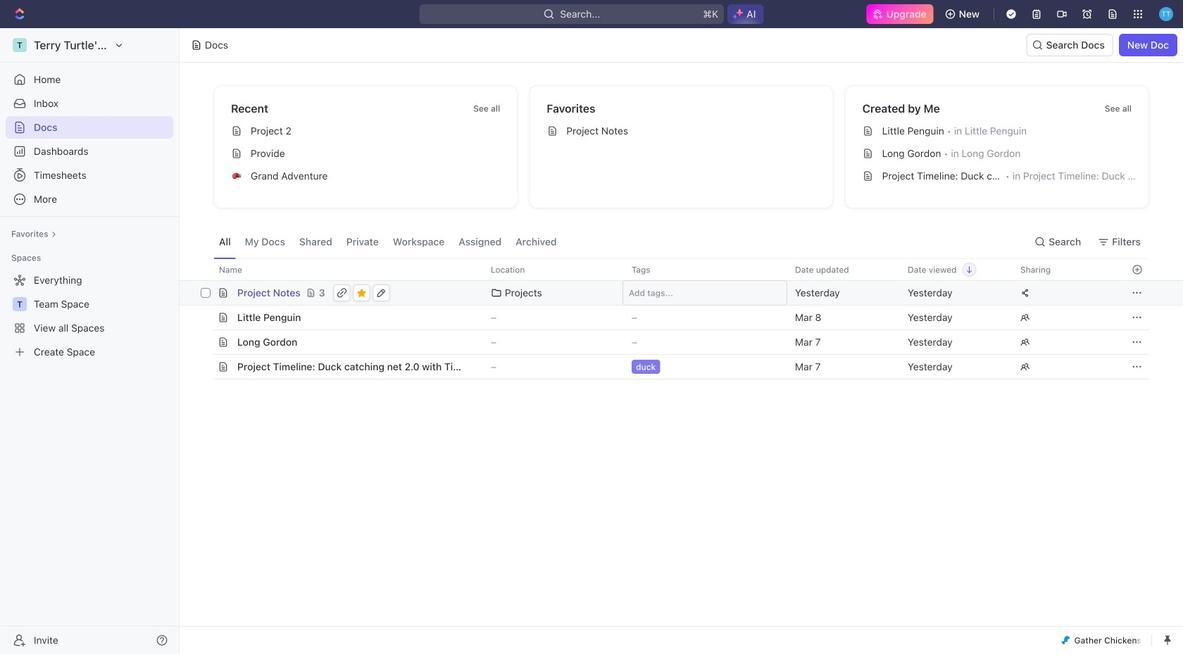Task type: locate. For each thing, give the bounding box(es) containing it.
tab list
[[213, 225, 563, 259]]

tree
[[6, 269, 173, 364]]

tree inside sidebar navigation
[[6, 269, 173, 364]]

table
[[180, 259, 1184, 380]]

row
[[198, 259, 1150, 281], [180, 280, 1184, 306], [198, 305, 1150, 330], [198, 330, 1150, 355], [198, 354, 1150, 380]]



Task type: describe. For each thing, give the bounding box(es) containing it.
team space, , element
[[13, 297, 27, 311]]

terry turtle's workspace, , element
[[13, 38, 27, 52]]

sidebar navigation
[[0, 28, 182, 654]]

drumstick bite image
[[1062, 636, 1070, 645]]



Task type: vqa. For each thing, say whether or not it's contained in the screenshot.
tree
yes



